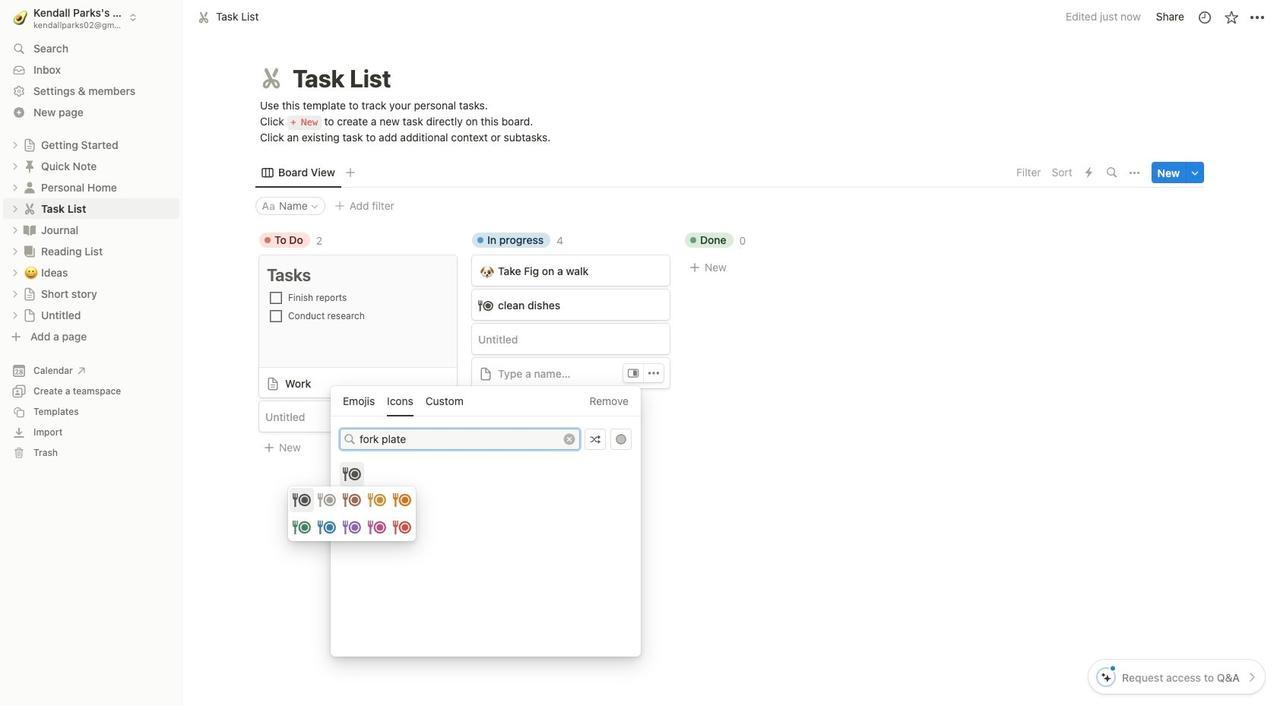Task type: describe. For each thing, give the bounding box(es) containing it.
🥑 image
[[13, 8, 28, 27]]

updates image
[[1197, 10, 1212, 25]]

Filter… text field
[[360, 432, 560, 447]]

change page icon image
[[258, 65, 285, 92]]

select icon color, no color selected image
[[616, 434, 626, 445]]



Task type: locate. For each thing, give the bounding box(es) containing it.
create and view automations image
[[1086, 168, 1093, 178]]

🐶 image
[[481, 263, 494, 280]]

tab list
[[255, 158, 1012, 188]]

favorite image
[[1224, 10, 1239, 25]]

tab
[[255, 162, 341, 184]]



Task type: vqa. For each thing, say whether or not it's contained in the screenshot.
tab list
yes



